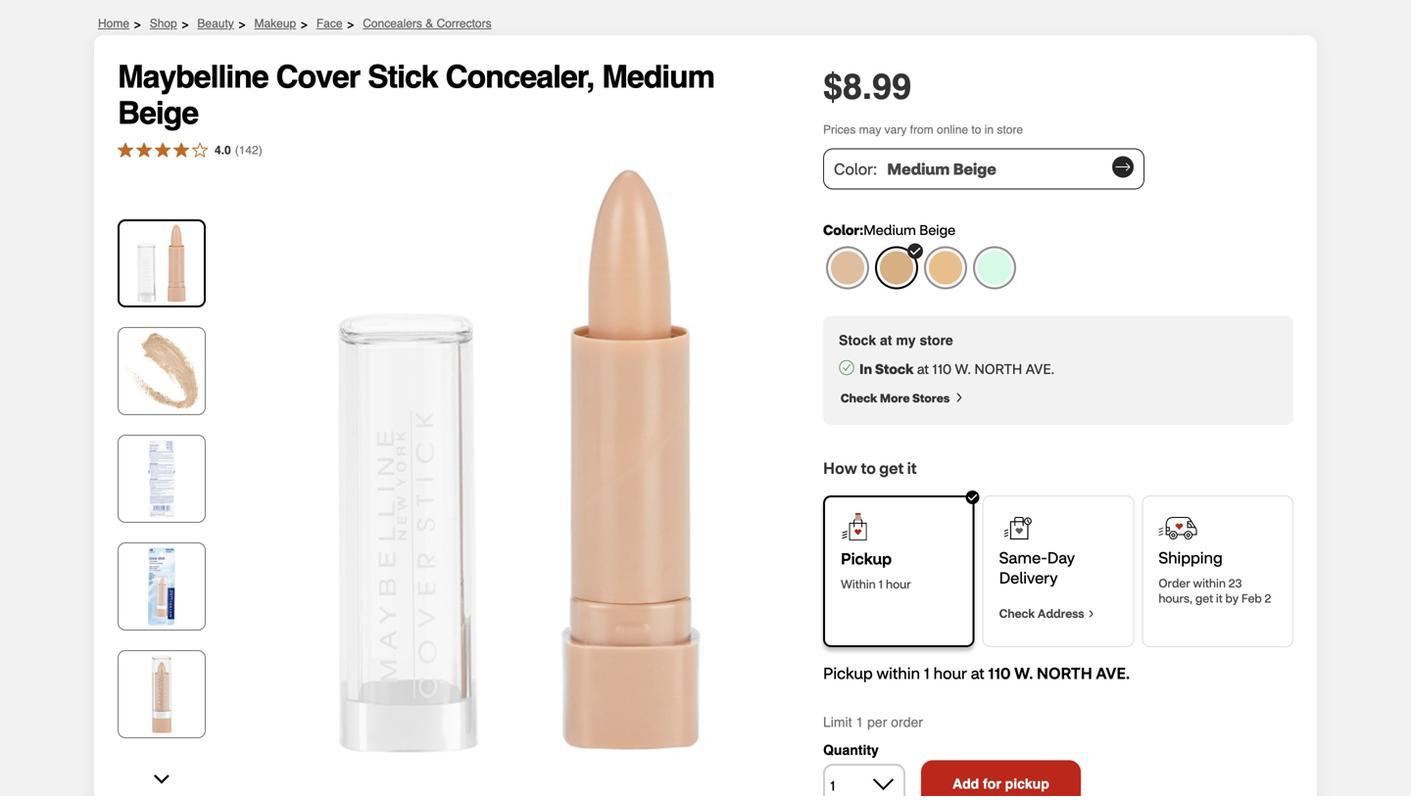 Task type: vqa. For each thing, say whether or not it's contained in the screenshot.
the middle the 1
yes



Task type: describe. For each thing, give the bounding box(es) containing it.
0 horizontal spatial :
[[860, 221, 864, 239]]

1 vertical spatial stock
[[875, 360, 914, 378]]

add for pickup
[[953, 777, 1050, 793]]

limit 1 per order
[[823, 715, 923, 731]]

maybelline
[[118, 59, 268, 95]]

same-
[[1000, 548, 1048, 568]]

1 horizontal spatial ave.
[[1096, 664, 1130, 684]]

0 horizontal spatial 110
[[932, 360, 952, 378]]

online
[[937, 123, 969, 137]]

0 horizontal spatial to
[[861, 458, 876, 478]]

check for check more stores
[[841, 390, 878, 406]]

2 > from the left
[[181, 15, 190, 32]]

23
[[1229, 576, 1242, 591]]

stock at my store
[[839, 333, 954, 348]]

ave. inside in stock at 110 w. north ave. element
[[1026, 360, 1055, 378]]

1 for within
[[879, 577, 883, 592]]

1 vertical spatial color : medium beige
[[823, 221, 956, 239]]

within
[[841, 577, 876, 592]]

(
[[235, 144, 239, 157]]

shop link
[[150, 17, 177, 30]]

shipping order within 23 hours, get it by feb 2
[[1159, 548, 1272, 606]]

1 vertical spatial color
[[823, 221, 860, 239]]

0 horizontal spatial get
[[880, 458, 904, 478]]

Variant Color: Green Corrects Redness, 4 of 4:  Green Corrects Redness Not selected   radio
[[973, 247, 1017, 290]]

maybelline cover stick concealer, thumbnail image 2 of 7 image
[[123, 332, 201, 411]]

hour for within
[[886, 577, 911, 592]]

0 vertical spatial color : medium beige
[[834, 159, 997, 179]]

1 for within
[[924, 664, 930, 684]]

1 vertical spatial at
[[917, 360, 929, 378]]

0 vertical spatial store
[[997, 123, 1023, 137]]

0 vertical spatial it
[[907, 458, 917, 478]]

beauty
[[197, 17, 234, 30]]

face link
[[316, 17, 343, 30]]

medium inside 'maybelline cover stick concealer, medium beige'
[[602, 59, 715, 95]]

limit
[[823, 715, 852, 731]]

quantity
[[823, 743, 879, 759]]

prices
[[823, 123, 856, 137]]

order
[[1159, 576, 1191, 591]]

1 vertical spatial north
[[1037, 664, 1093, 684]]

4 > from the left
[[300, 15, 309, 32]]

check for check
[[1000, 606, 1038, 621]]

address
[[1038, 606, 1085, 621]]

in stock at 110 w. north ave. element
[[839, 360, 1278, 378]]

it inside shipping order within 23 hours, get it by feb 2
[[1216, 591, 1223, 606]]

my
[[896, 333, 916, 348]]

maybelline cover stick concealer, medium beige
[[118, 59, 715, 131]]

cover
[[276, 59, 360, 95]]

hour for within
[[934, 664, 967, 684]]

4.0 ( 142 )
[[215, 144, 262, 157]]

in
[[985, 123, 994, 137]]

clicking on the image opens a new modal with 7 larger images of maybelline cover stick concealer. some images may not have descriptive text. 1 out of 7. image
[[225, 168, 814, 756]]

0 vertical spatial at
[[880, 333, 892, 348]]

&
[[426, 17, 434, 30]]

how
[[823, 458, 858, 478]]

home
[[98, 17, 129, 30]]

pickup
[[1005, 777, 1050, 793]]

for
[[983, 777, 1002, 793]]

5 > from the left
[[347, 15, 355, 32]]

beige inside 'maybelline cover stick concealer, medium beige'
[[118, 95, 198, 131]]

maybelline cover stick concealer, thumbnail image 5 of 7 image
[[123, 656, 201, 734]]

price $8.99. element
[[823, 67, 912, 107]]

2 vertical spatial medium
[[864, 221, 916, 239]]

go to next list of images image
[[153, 775, 170, 785]]

variant color: light beige, 3 of 4:  light beige not selected image
[[924, 247, 968, 290]]

may
[[859, 123, 882, 137]]

maybelline cover stick concealer, thumbnail image 3 of 7 image
[[123, 440, 201, 519]]

vary
[[885, 123, 907, 137]]

concealer,
[[445, 59, 594, 95]]



Task type: locate. For each thing, give the bounding box(es) containing it.
pickup
[[841, 549, 892, 569], [823, 664, 873, 684]]

1 horizontal spatial north
[[1037, 664, 1093, 684]]

2 vertical spatial at
[[971, 664, 985, 684]]

0 vertical spatial stock
[[839, 333, 876, 348]]

beige up variant color: light beige, 3 of 4:  light beige not selected option
[[920, 221, 956, 239]]

store right my
[[920, 333, 954, 348]]

3 > from the left
[[238, 15, 247, 32]]

)
[[259, 144, 262, 157]]

color : medium beige
[[834, 159, 997, 179], [823, 221, 956, 239]]

check more stores
[[841, 390, 950, 406]]

makeup
[[254, 17, 296, 30]]

> right shop
[[181, 15, 190, 32]]

hour
[[886, 577, 911, 592], [934, 664, 967, 684]]

color : medium beige up variant color: medium beige, 2 of 4:  medium beige selected option
[[823, 221, 956, 239]]

1 vertical spatial it
[[1216, 591, 1223, 606]]

get right how at right bottom
[[880, 458, 904, 478]]

north
[[975, 360, 1023, 378], [1037, 664, 1093, 684]]

delivery
[[1000, 568, 1058, 588]]

to right how at right bottom
[[861, 458, 876, 478]]

0 horizontal spatial at
[[880, 333, 892, 348]]

0 horizontal spatial check
[[841, 390, 878, 406]]

> left face link
[[300, 15, 309, 32]]

concealers & correctors link
[[363, 17, 492, 30]]

stock up in
[[839, 333, 876, 348]]

1 horizontal spatial w.
[[1015, 664, 1034, 684]]

color : medium beige down from
[[834, 159, 997, 179]]

0 vertical spatial w.
[[955, 360, 971, 378]]

1 horizontal spatial store
[[997, 123, 1023, 137]]

store
[[997, 123, 1023, 137], [920, 333, 954, 348]]

1 horizontal spatial it
[[1216, 591, 1223, 606]]

w. up check more stores button
[[955, 360, 971, 378]]

Variant Color: Medium Beige, 2 of 4:  Medium Beige Selected   radio
[[875, 244, 923, 290]]

pickup up the 'limit'
[[823, 664, 873, 684]]

per
[[868, 715, 887, 731]]

1 vertical spatial w.
[[1015, 664, 1034, 684]]

0 vertical spatial hour
[[886, 577, 911, 592]]

1 horizontal spatial within
[[1193, 576, 1226, 591]]

1 horizontal spatial check
[[1000, 606, 1038, 621]]

medium
[[602, 59, 715, 95], [887, 159, 950, 179], [864, 221, 916, 239]]

0 vertical spatial north
[[975, 360, 1023, 378]]

1 vertical spatial within
[[877, 664, 920, 684]]

beige down in
[[953, 159, 997, 179]]

1 vertical spatial 1
[[924, 664, 930, 684]]

add for pickup button
[[921, 761, 1081, 797]]

pickup within 1 hour at 110 w. north ave.
[[823, 664, 1130, 684]]

it
[[907, 458, 917, 478], [1216, 591, 1223, 606]]

to left in
[[972, 123, 982, 137]]

1 vertical spatial ave.
[[1096, 664, 1130, 684]]

face
[[316, 17, 343, 30]]

ave.
[[1026, 360, 1055, 378], [1096, 664, 1130, 684]]

check
[[841, 390, 878, 406], [1000, 606, 1038, 621]]

by
[[1226, 591, 1239, 606]]

check down in
[[841, 390, 878, 406]]

1 inside pickup within 1 hour
[[879, 577, 883, 592]]

within
[[1193, 576, 1226, 591], [877, 664, 920, 684]]

1 vertical spatial get
[[1196, 591, 1214, 606]]

1 vertical spatial to
[[861, 458, 876, 478]]

> right face link
[[347, 15, 355, 32]]

0 horizontal spatial it
[[907, 458, 917, 478]]

how to get it
[[823, 458, 917, 478]]

pickup for within
[[823, 664, 873, 684]]

2
[[1265, 591, 1272, 606]]

within inside shipping order within 23 hours, get it by feb 2
[[1193, 576, 1226, 591]]

: up variant color: ivory, 1 of 4:  ivory not selected option
[[860, 221, 864, 239]]

4.0
[[215, 144, 231, 157]]

0 horizontal spatial w.
[[955, 360, 971, 378]]

get inside shipping order within 23 hours, get it by feb 2
[[1196, 591, 1214, 606]]

1 vertical spatial :
[[860, 221, 864, 239]]

pickup up within
[[841, 549, 892, 569]]

0 horizontal spatial north
[[975, 360, 1023, 378]]

stock down stock at my store
[[875, 360, 914, 378]]

color
[[834, 159, 873, 179], [823, 221, 860, 239]]

0 vertical spatial :
[[873, 159, 878, 179]]

:
[[873, 159, 878, 179], [860, 221, 864, 239]]

makeup link
[[254, 17, 296, 30]]

w. down delivery
[[1015, 664, 1034, 684]]

0 vertical spatial to
[[972, 123, 982, 137]]

Variant Color: Light Beige, 3 of 4:  Light Beige Not selected   radio
[[924, 247, 968, 290]]

it left by
[[1216, 591, 1223, 606]]

2 horizontal spatial 1
[[924, 664, 930, 684]]

stock
[[839, 333, 876, 348], [875, 360, 914, 378]]

check inside button
[[841, 390, 878, 406]]

0 vertical spatial beige
[[118, 95, 198, 131]]

beauty link
[[197, 17, 234, 30]]

correctors
[[437, 17, 492, 30]]

from
[[910, 123, 934, 137]]

1 horizontal spatial 1
[[879, 577, 883, 592]]

feb
[[1242, 591, 1262, 606]]

get left by
[[1196, 591, 1214, 606]]

order
[[891, 715, 923, 731]]

: down may
[[873, 159, 878, 179]]

beige down shop
[[118, 95, 198, 131]]

variant color: ivory, 1 of 4:  ivory not selected image
[[826, 247, 869, 290]]

beige
[[118, 95, 198, 131], [953, 159, 997, 179], [920, 221, 956, 239]]

in
[[860, 360, 872, 378]]

pickup inside pickup within 1 hour
[[841, 549, 892, 569]]

0 horizontal spatial ave.
[[1026, 360, 1055, 378]]

pickup within 1 hour
[[841, 549, 911, 592]]

1 horizontal spatial :
[[873, 159, 878, 179]]

check down delivery
[[1000, 606, 1038, 621]]

shipping
[[1159, 548, 1223, 568]]

stick
[[368, 59, 438, 95]]

home > shop > beauty > makeup > face > concealers & correctors
[[98, 15, 492, 32]]

maybelline cover stick concealer, thumbnail image 4 of 7 image
[[123, 548, 201, 626]]

variant color: green corrects redness, 4 of 4:  green corrects redness not selected image
[[973, 247, 1017, 290]]

home link
[[98, 17, 129, 30]]

0 horizontal spatial store
[[920, 333, 954, 348]]

1 horizontal spatial get
[[1196, 591, 1214, 606]]

1 vertical spatial beige
[[953, 159, 997, 179]]

> right beauty
[[238, 15, 247, 32]]

2 vertical spatial beige
[[920, 221, 956, 239]]

2 horizontal spatial at
[[971, 664, 985, 684]]

Variant Color: Ivory, 1 of 4:  Ivory Not selected   radio
[[826, 247, 869, 290]]

1 vertical spatial store
[[920, 333, 954, 348]]

it down check more stores button
[[907, 458, 917, 478]]

more
[[880, 390, 910, 406]]

stores
[[913, 390, 950, 406]]

color up variant color: ivory, 1 of 4:  ivory not selected icon
[[823, 221, 860, 239]]

0 vertical spatial 1
[[879, 577, 883, 592]]

pickup for within
[[841, 549, 892, 569]]

1 vertical spatial hour
[[934, 664, 967, 684]]

w.
[[955, 360, 971, 378], [1015, 664, 1034, 684]]

1 horizontal spatial 110
[[988, 664, 1011, 684]]

hours,
[[1159, 591, 1193, 606]]

1 vertical spatial medium
[[887, 159, 950, 179]]

store right in
[[997, 123, 1023, 137]]

within left the 23
[[1193, 576, 1226, 591]]

add
[[953, 777, 979, 793]]

0 vertical spatial medium
[[602, 59, 715, 95]]

check more stores button
[[839, 390, 967, 406]]

0 vertical spatial color
[[834, 159, 873, 179]]

at
[[880, 333, 892, 348], [917, 360, 929, 378], [971, 664, 985, 684]]

1 horizontal spatial to
[[972, 123, 982, 137]]

$8.99
[[823, 67, 912, 107]]

0 vertical spatial ave.
[[1026, 360, 1055, 378]]

0 vertical spatial within
[[1193, 576, 1226, 591]]

day
[[1048, 548, 1076, 568]]

color down the prices
[[834, 159, 873, 179]]

2 vertical spatial 1
[[856, 715, 864, 731]]

within up 'order'
[[877, 664, 920, 684]]

0 horizontal spatial 1
[[856, 715, 864, 731]]

maybelline cover stick concealer, thumbnail image 1 of 7 image
[[123, 224, 201, 303]]

1 horizontal spatial at
[[917, 360, 929, 378]]

to
[[972, 123, 982, 137], [861, 458, 876, 478]]

0 vertical spatial pickup
[[841, 549, 892, 569]]

0 vertical spatial 110
[[932, 360, 952, 378]]

same-day delivery
[[1000, 548, 1076, 588]]

in stock at 110 w. north ave.
[[860, 360, 1055, 378]]

1 vertical spatial pickup
[[823, 664, 873, 684]]

1 horizontal spatial hour
[[934, 664, 967, 684]]

hour inside pickup within 1 hour
[[886, 577, 911, 592]]

1 vertical spatial check
[[1000, 606, 1038, 621]]

shop
[[150, 17, 177, 30]]

> right 'home' link
[[133, 15, 142, 32]]

prices may vary from online to in store
[[823, 123, 1023, 137]]

142
[[239, 144, 259, 157]]

get
[[880, 458, 904, 478], [1196, 591, 1214, 606]]

1 vertical spatial 110
[[988, 664, 1011, 684]]

0 horizontal spatial within
[[877, 664, 920, 684]]

0 vertical spatial check
[[841, 390, 878, 406]]

110
[[932, 360, 952, 378], [988, 664, 1011, 684]]

concealers
[[363, 17, 422, 30]]

0 horizontal spatial hour
[[886, 577, 911, 592]]

1 > from the left
[[133, 15, 142, 32]]

1
[[879, 577, 883, 592], [924, 664, 930, 684], [856, 715, 864, 731]]

>
[[133, 15, 142, 32], [181, 15, 190, 32], [238, 15, 247, 32], [300, 15, 309, 32], [347, 15, 355, 32]]

0 vertical spatial get
[[880, 458, 904, 478]]



